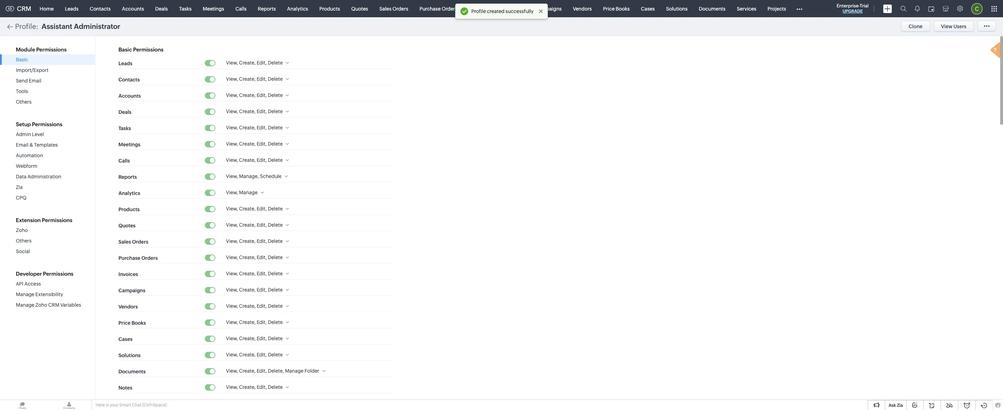 Task type: locate. For each thing, give the bounding box(es) containing it.
0 vertical spatial basic
[[118, 47, 132, 53]]

0 horizontal spatial cases
[[118, 336, 133, 342]]

14 delete from the top
[[268, 303, 283, 309]]

2 view, from the top
[[226, 76, 238, 82]]

cases link
[[635, 0, 660, 17]]

permissions for basic permissions
[[133, 47, 164, 53]]

0 vertical spatial price books
[[603, 6, 630, 11]]

11 view, create, edit, delete from the top
[[226, 255, 283, 260]]

permissions
[[36, 47, 67, 53], [133, 47, 164, 53], [32, 121, 62, 127], [42, 217, 72, 223], [43, 271, 73, 277]]

2 view, create, edit, delete from the top
[[226, 76, 283, 82]]

20 view, from the top
[[226, 368, 238, 374]]

others
[[16, 99, 32, 105], [16, 238, 32, 244]]

1 view, from the top
[[226, 60, 238, 66]]

email down import/export on the left of the page
[[29, 78, 41, 84]]

1 vertical spatial campaigns
[[118, 288, 145, 293]]

create, for vendors
[[239, 303, 256, 309]]

1 vertical spatial basic
[[16, 57, 28, 62]]

help image
[[989, 41, 1003, 60]]

1 horizontal spatial campaigns
[[535, 6, 562, 11]]

15 edit, from the top
[[257, 319, 267, 325]]

crm
[[17, 5, 31, 12], [48, 302, 59, 308]]

21 view, from the top
[[226, 384, 238, 390]]

crm left 'home' "link"
[[17, 5, 31, 12]]

view, for vendors
[[226, 303, 238, 309]]

1 vertical spatial reports
[[118, 174, 137, 180]]

create,
[[239, 60, 256, 66], [239, 76, 256, 82], [239, 92, 256, 98], [239, 109, 256, 114], [239, 125, 256, 130], [239, 141, 256, 147], [239, 157, 256, 163], [239, 206, 256, 212], [239, 222, 256, 228], [239, 238, 256, 244], [239, 255, 256, 260], [239, 271, 256, 276], [239, 287, 256, 293], [239, 303, 256, 309], [239, 319, 256, 325], [239, 336, 256, 341], [239, 352, 256, 357], [239, 368, 256, 374], [239, 384, 256, 390]]

administrator
[[74, 22, 120, 30]]

8 create, from the top
[[239, 206, 256, 212]]

1 horizontal spatial leads
[[118, 61, 132, 66]]

13 create, from the top
[[239, 287, 256, 293]]

create, for calls
[[239, 157, 256, 163]]

quotes
[[351, 6, 368, 11], [118, 223, 136, 228]]

permissions for developer permissions
[[43, 271, 73, 277]]

:
[[36, 22, 38, 30]]

delete for price books
[[268, 319, 283, 325]]

19 view, from the top
[[226, 352, 238, 357]]

0 vertical spatial meetings
[[203, 6, 224, 11]]

profile for profile : assistant administrator
[[15, 22, 36, 30]]

tools
[[16, 88, 28, 94]]

create, for quotes
[[239, 222, 256, 228]]

view, create, edit, delete for accounts
[[226, 92, 283, 98]]

delete for purchase orders
[[268, 255, 283, 260]]

0 horizontal spatial email
[[16, 142, 28, 148]]

1 horizontal spatial profile
[[471, 8, 486, 14]]

price books inside price books link
[[603, 6, 630, 11]]

1 horizontal spatial reports
[[258, 6, 276, 11]]

basic
[[118, 47, 132, 53], [16, 57, 28, 62]]

0 horizontal spatial profile
[[15, 22, 36, 30]]

12 view, from the top
[[226, 238, 238, 244]]

0 vertical spatial campaigns
[[535, 6, 562, 11]]

contacts link
[[84, 0, 116, 17]]

view, create, edit, delete for deals
[[226, 109, 283, 114]]

profile image
[[971, 3, 983, 14]]

documents
[[699, 6, 726, 11], [118, 369, 146, 374]]

delete for solutions
[[268, 352, 283, 357]]

edit, for products
[[257, 206, 267, 212]]

1 vertical spatial zia
[[897, 403, 903, 408]]

calls
[[235, 6, 247, 11], [118, 158, 130, 163]]

13 delete from the top
[[268, 287, 283, 293]]

permissions for setup permissions
[[32, 121, 62, 127]]

crm down extensibility
[[48, 302, 59, 308]]

view, for meetings
[[226, 141, 238, 147]]

0 vertical spatial reports
[[258, 6, 276, 11]]

0 vertical spatial calls
[[235, 6, 247, 11]]

1 horizontal spatial zia
[[897, 403, 903, 408]]

trial
[[860, 3, 869, 8]]

delete,
[[268, 368, 284, 374]]

0 horizontal spatial zoho
[[16, 227, 28, 233]]

0 vertical spatial zia
[[16, 184, 23, 190]]

extension permissions
[[16, 217, 72, 223]]

zoho
[[16, 227, 28, 233], [35, 302, 47, 308]]

solutions up notes at bottom
[[118, 352, 141, 358]]

others up social
[[16, 238, 32, 244]]

16 create, from the top
[[239, 336, 256, 341]]

14 view, create, edit, delete from the top
[[226, 303, 283, 309]]

1 horizontal spatial quotes
[[351, 6, 368, 11]]

chats image
[[0, 400, 44, 410]]

1 horizontal spatial analytics
[[287, 6, 308, 11]]

solutions inside 'solutions' link
[[666, 6, 688, 11]]

13 edit, from the top
[[257, 287, 267, 293]]

0 vertical spatial email
[[29, 78, 41, 84]]

1 vertical spatial purchase orders
[[118, 255, 158, 261]]

deals
[[155, 6, 168, 11], [118, 109, 131, 115]]

permissions for module permissions
[[36, 47, 67, 53]]

11 create, from the top
[[239, 255, 256, 260]]

6 view, from the top
[[226, 141, 238, 147]]

18 delete from the top
[[268, 384, 283, 390]]

delete
[[268, 60, 283, 66], [268, 76, 283, 82], [268, 92, 283, 98], [268, 109, 283, 114], [268, 125, 283, 130], [268, 141, 283, 147], [268, 157, 283, 163], [268, 206, 283, 212], [268, 222, 283, 228], [268, 238, 283, 244], [268, 255, 283, 260], [268, 271, 283, 276], [268, 287, 283, 293], [268, 303, 283, 309], [268, 319, 283, 325], [268, 336, 283, 341], [268, 352, 283, 357], [268, 384, 283, 390]]

2 create, from the top
[[239, 76, 256, 82]]

9 view, create, edit, delete from the top
[[226, 222, 283, 228]]

7 view, create, edit, delete from the top
[[226, 157, 283, 163]]

delete for leads
[[268, 60, 283, 66]]

leads up profile : assistant administrator
[[65, 6, 78, 11]]

edit, for solutions
[[257, 352, 267, 357]]

6 edit, from the top
[[257, 141, 267, 147]]

smart
[[119, 403, 131, 408]]

8 delete from the top
[[268, 206, 283, 212]]

3 view, from the top
[[226, 92, 238, 98]]

view, for notes
[[226, 384, 238, 390]]

delete for quotes
[[268, 222, 283, 228]]

zoho down manage extensibility
[[35, 302, 47, 308]]

profile left created
[[471, 8, 486, 14]]

11 edit, from the top
[[257, 255, 267, 260]]

1 vertical spatial quotes
[[118, 223, 136, 228]]

10 view, from the top
[[226, 206, 238, 212]]

1 vertical spatial deals
[[118, 109, 131, 115]]

upgrade
[[843, 9, 863, 14]]

projects link
[[762, 0, 792, 17]]

products
[[319, 6, 340, 11], [118, 206, 140, 212]]

edit, for tasks
[[257, 125, 267, 130]]

0 vertical spatial crm
[[17, 5, 31, 12]]

view, for calls
[[226, 157, 238, 163]]

0 horizontal spatial crm
[[17, 5, 31, 12]]

3 delete from the top
[[268, 92, 283, 98]]

1 edit, from the top
[[257, 60, 267, 66]]

1 vertical spatial contacts
[[118, 77, 140, 82]]

18 create, from the top
[[239, 368, 256, 374]]

create, for accounts
[[239, 92, 256, 98]]

0 vertical spatial purchase
[[419, 6, 441, 11]]

edit, for price books
[[257, 319, 267, 325]]

permissions for extension permissions
[[42, 217, 72, 223]]

campaigns link
[[530, 0, 567, 17]]

6 create, from the top
[[239, 141, 256, 147]]

search element
[[896, 0, 911, 17]]

1 vertical spatial vendors
[[118, 304, 138, 309]]

view, create, edit, delete
[[226, 60, 283, 66], [226, 76, 283, 82], [226, 92, 283, 98], [226, 109, 283, 114], [226, 125, 283, 130], [226, 141, 283, 147], [226, 157, 283, 163], [226, 206, 283, 212], [226, 222, 283, 228], [226, 238, 283, 244], [226, 255, 283, 260], [226, 271, 283, 276], [226, 287, 283, 293], [226, 303, 283, 309], [226, 319, 283, 325], [226, 336, 283, 341], [226, 352, 283, 357], [226, 384, 283, 390]]

create, for contacts
[[239, 76, 256, 82]]

12 delete from the top
[[268, 271, 283, 276]]

5 edit, from the top
[[257, 125, 267, 130]]

1 horizontal spatial calls
[[235, 6, 247, 11]]

11 delete from the top
[[268, 255, 283, 260]]

tasks link
[[173, 0, 197, 17]]

11 view, from the top
[[226, 222, 238, 228]]

1 vertical spatial profile
[[15, 22, 36, 30]]

setup permissions
[[16, 121, 62, 127]]

price
[[603, 6, 615, 11], [118, 320, 130, 326]]

9 edit, from the top
[[257, 222, 267, 228]]

solutions right cases link
[[666, 6, 688, 11]]

create, for cases
[[239, 336, 256, 341]]

1 horizontal spatial documents
[[699, 6, 726, 11]]

purchase orders link
[[414, 0, 463, 17]]

17 view, from the top
[[226, 319, 238, 325]]

delete for products
[[268, 206, 283, 212]]

0 horizontal spatial basic
[[16, 57, 28, 62]]

books
[[616, 6, 630, 11], [132, 320, 146, 326]]

0 horizontal spatial documents
[[118, 369, 146, 374]]

reports
[[258, 6, 276, 11], [118, 174, 137, 180]]

14 edit, from the top
[[257, 303, 267, 309]]

view, create, edit, delete for tasks
[[226, 125, 283, 130]]

13 view, create, edit, delete from the top
[[226, 287, 283, 293]]

view,
[[226, 60, 238, 66], [226, 76, 238, 82], [226, 92, 238, 98], [226, 109, 238, 114], [226, 125, 238, 130], [226, 141, 238, 147], [226, 157, 238, 163], [226, 173, 238, 179], [226, 190, 238, 195], [226, 206, 238, 212], [226, 222, 238, 228], [226, 238, 238, 244], [226, 255, 238, 260], [226, 271, 238, 276], [226, 287, 238, 293], [226, 303, 238, 309], [226, 319, 238, 325], [226, 336, 238, 341], [226, 352, 238, 357], [226, 368, 238, 374], [226, 384, 238, 390]]

8 edit, from the top
[[257, 206, 267, 212]]

view, for invoices
[[226, 271, 238, 276]]

sales
[[379, 6, 391, 11], [118, 239, 131, 245]]

14 view, from the top
[[226, 271, 238, 276]]

16 edit, from the top
[[257, 336, 267, 341]]

admin level
[[16, 132, 44, 137]]

18 edit, from the top
[[257, 368, 267, 374]]

5 view, create, edit, delete from the top
[[226, 125, 283, 130]]

0 vertical spatial accounts
[[122, 6, 144, 11]]

0 vertical spatial price
[[603, 6, 615, 11]]

1 horizontal spatial zoho
[[35, 302, 47, 308]]

2 delete from the top
[[268, 76, 283, 82]]

9 create, from the top
[[239, 222, 256, 228]]

1 create, from the top
[[239, 60, 256, 66]]

14 create, from the top
[[239, 303, 256, 309]]

view, create, edit, delete for campaigns
[[226, 287, 283, 293]]

assistant
[[42, 22, 72, 30]]

15 create, from the top
[[239, 319, 256, 325]]

17 edit, from the top
[[257, 352, 267, 357]]

2 edit, from the top
[[257, 76, 267, 82]]

price books
[[603, 6, 630, 11], [118, 320, 146, 326]]

16 delete from the top
[[268, 336, 283, 341]]

1 horizontal spatial price books
[[603, 6, 630, 11]]

0 horizontal spatial analytics
[[118, 190, 140, 196]]

12 view, create, edit, delete from the top
[[226, 271, 283, 276]]

deals link
[[150, 0, 173, 17]]

0 vertical spatial books
[[616, 6, 630, 11]]

delete for notes
[[268, 384, 283, 390]]

api
[[16, 281, 23, 287]]

18 view, from the top
[[226, 336, 238, 341]]

9 delete from the top
[[268, 222, 283, 228]]

view, for reports
[[226, 173, 238, 179]]

0 horizontal spatial books
[[132, 320, 146, 326]]

0 horizontal spatial leads
[[65, 6, 78, 11]]

documents up notes at bottom
[[118, 369, 146, 374]]

19 create, from the top
[[239, 384, 256, 390]]

price books link
[[597, 0, 635, 17]]

19 edit, from the top
[[257, 384, 267, 390]]

view, for quotes
[[226, 222, 238, 228]]

leads down basic permissions
[[118, 61, 132, 66]]

edit, for meetings
[[257, 141, 267, 147]]

create, for notes
[[239, 384, 256, 390]]

analytics inside analytics link
[[287, 6, 308, 11]]

0 horizontal spatial quotes
[[118, 223, 136, 228]]

15 view, from the top
[[226, 287, 238, 293]]

view, for campaigns
[[226, 287, 238, 293]]

0 vertical spatial sales
[[379, 6, 391, 11]]

1 delete from the top
[[268, 60, 283, 66]]

18 view, create, edit, delete from the top
[[226, 384, 283, 390]]

4 delete from the top
[[268, 109, 283, 114]]

1 view, create, edit, delete from the top
[[226, 60, 283, 66]]

5 create, from the top
[[239, 125, 256, 130]]

profile down the crm "link"
[[15, 22, 36, 30]]

0 horizontal spatial deals
[[118, 109, 131, 115]]

module permissions
[[16, 47, 67, 53]]

zia
[[16, 184, 23, 190], [897, 403, 903, 408]]

cases inside cases link
[[641, 6, 655, 11]]

salesinbox link
[[493, 0, 530, 17]]

5 delete from the top
[[268, 125, 283, 130]]

0 horizontal spatial solutions
[[118, 352, 141, 358]]

1 horizontal spatial purchase orders
[[419, 6, 457, 11]]

1 horizontal spatial price
[[603, 6, 615, 11]]

1 vertical spatial price
[[118, 320, 130, 326]]

edit, for leads
[[257, 60, 267, 66]]

1 vertical spatial crm
[[48, 302, 59, 308]]

0 horizontal spatial reports
[[118, 174, 137, 180]]

15 view, create, edit, delete from the top
[[226, 319, 283, 325]]

orders
[[392, 6, 408, 11], [442, 6, 457, 11], [132, 239, 148, 245], [141, 255, 158, 261]]

13 view, from the top
[[226, 255, 238, 260]]

1 vertical spatial others
[[16, 238, 32, 244]]

0 vertical spatial deals
[[155, 6, 168, 11]]

purchase orders
[[419, 6, 457, 11], [118, 255, 158, 261]]

manage
[[239, 190, 258, 195], [16, 292, 34, 297], [16, 302, 34, 308], [285, 368, 304, 374]]

17 create, from the top
[[239, 352, 256, 357]]

0 horizontal spatial price books
[[118, 320, 146, 326]]

folder
[[305, 368, 319, 374]]

view, create, edit, delete for products
[[226, 206, 283, 212]]

8 view, from the top
[[226, 173, 238, 179]]

7 delete from the top
[[268, 157, 283, 163]]

1 vertical spatial price books
[[118, 320, 146, 326]]

view, create, edit, delete for vendors
[[226, 303, 283, 309]]

invoices
[[469, 6, 488, 11], [118, 271, 138, 277]]

1 vertical spatial documents
[[118, 369, 146, 374]]

10 edit, from the top
[[257, 238, 267, 244]]

create, for meetings
[[239, 141, 256, 147]]

10 delete from the top
[[268, 238, 283, 244]]

4 view, create, edit, delete from the top
[[226, 109, 283, 114]]

create, for purchase orders
[[239, 255, 256, 260]]

0 vertical spatial others
[[16, 99, 32, 105]]

7 create, from the top
[[239, 157, 256, 163]]

3 create, from the top
[[239, 92, 256, 98]]

solutions
[[666, 6, 688, 11], [118, 352, 141, 358]]

edit, for calls
[[257, 157, 267, 163]]

purchase
[[419, 6, 441, 11], [118, 255, 140, 261]]

1 vertical spatial tasks
[[118, 125, 131, 131]]

manage,
[[239, 173, 259, 179]]

is
[[106, 403, 109, 408]]

7 edit, from the top
[[257, 157, 267, 163]]

16 view, create, edit, delete from the top
[[226, 336, 283, 341]]

delete for calls
[[268, 157, 283, 163]]

sales orders link
[[374, 0, 414, 17]]

0 vertical spatial vendors
[[573, 6, 592, 11]]

view, for sales orders
[[226, 238, 238, 244]]

12 edit, from the top
[[257, 271, 267, 276]]

leads
[[65, 6, 78, 11], [118, 61, 132, 66]]

7 view, from the top
[[226, 157, 238, 163]]

view, create, edit, delete for calls
[[226, 157, 283, 163]]

zoho down "extension"
[[16, 227, 28, 233]]

email left &
[[16, 142, 28, 148]]

edit, for campaigns
[[257, 287, 267, 293]]

0 horizontal spatial campaigns
[[118, 288, 145, 293]]

documents left services link
[[699, 6, 726, 11]]

1 horizontal spatial deals
[[155, 6, 168, 11]]

zia right ask
[[897, 403, 903, 408]]

edit, for quotes
[[257, 222, 267, 228]]

contacts up administrator
[[90, 6, 111, 11]]

0 horizontal spatial products
[[118, 206, 140, 212]]

6 delete from the top
[[268, 141, 283, 147]]

view, for products
[[226, 206, 238, 212]]

create, for sales orders
[[239, 238, 256, 244]]

1 vertical spatial sales orders
[[118, 239, 148, 245]]

17 delete from the top
[[268, 352, 283, 357]]

deals inside deals link
[[155, 6, 168, 11]]

4 view, from the top
[[226, 109, 238, 114]]

0 vertical spatial invoices
[[469, 6, 488, 11]]

1 vertical spatial analytics
[[118, 190, 140, 196]]

10 create, from the top
[[239, 238, 256, 244]]

documents link
[[693, 0, 731, 17]]

create, for leads
[[239, 60, 256, 66]]

view, for contacts
[[226, 76, 238, 82]]

Other Modules field
[[792, 3, 807, 14]]

contacts down basic permissions
[[118, 77, 140, 82]]

9 view, from the top
[[226, 190, 238, 195]]

1 vertical spatial invoices
[[118, 271, 138, 277]]

delete for cases
[[268, 336, 283, 341]]

12 create, from the top
[[239, 271, 256, 276]]

4 edit, from the top
[[257, 109, 267, 114]]

1 vertical spatial purchase
[[118, 255, 140, 261]]

0 vertical spatial purchase orders
[[419, 6, 457, 11]]

6 view, create, edit, delete from the top
[[226, 141, 283, 147]]

basic for basic permissions
[[118, 47, 132, 53]]

others down tools
[[16, 99, 32, 105]]

17 view, create, edit, delete from the top
[[226, 352, 283, 357]]

products link
[[314, 0, 346, 17]]

contacts image
[[47, 400, 91, 410]]

1 vertical spatial meetings
[[118, 142, 140, 147]]

16 view, from the top
[[226, 303, 238, 309]]

8 view, create, edit, delete from the top
[[226, 206, 283, 212]]

zia down data
[[16, 184, 23, 190]]

1 horizontal spatial cases
[[641, 6, 655, 11]]

0 vertical spatial contacts
[[90, 6, 111, 11]]

view, create, edit, delete for leads
[[226, 60, 283, 66]]

cases
[[641, 6, 655, 11], [118, 336, 133, 342]]

0 horizontal spatial zia
[[16, 184, 23, 190]]

edit, for vendors
[[257, 303, 267, 309]]

meetings
[[203, 6, 224, 11], [118, 142, 140, 147]]

1 vertical spatial accounts
[[118, 93, 141, 99]]

1 horizontal spatial solutions
[[666, 6, 688, 11]]

10 view, create, edit, delete from the top
[[226, 238, 283, 244]]

invoices link
[[463, 0, 493, 17]]

0 horizontal spatial sales
[[118, 239, 131, 245]]

1 vertical spatial cases
[[118, 336, 133, 342]]

3 view, create, edit, delete from the top
[[226, 92, 283, 98]]

15 delete from the top
[[268, 319, 283, 325]]

0 horizontal spatial calls
[[118, 158, 130, 163]]

accounts inside "link"
[[122, 6, 144, 11]]

0 vertical spatial solutions
[[666, 6, 688, 11]]

1 horizontal spatial sales
[[379, 6, 391, 11]]

3 edit, from the top
[[257, 92, 267, 98]]

0 vertical spatial profile
[[471, 8, 486, 14]]

0 vertical spatial cases
[[641, 6, 655, 11]]

0 vertical spatial analytics
[[287, 6, 308, 11]]

5 view, from the top
[[226, 125, 238, 130]]

4 create, from the top
[[239, 109, 256, 114]]

1 horizontal spatial tasks
[[179, 6, 192, 11]]



Task type: describe. For each thing, give the bounding box(es) containing it.
api access
[[16, 281, 41, 287]]

projects
[[768, 6, 786, 11]]

delete for sales orders
[[268, 238, 283, 244]]

email & templates
[[16, 142, 58, 148]]

signals element
[[911, 0, 924, 17]]

accounts link
[[116, 0, 150, 17]]

profile for profile created successfully
[[471, 8, 486, 14]]

1 horizontal spatial vendors
[[573, 6, 592, 11]]

edit, for documents
[[257, 368, 267, 374]]

created
[[487, 8, 505, 14]]

0 vertical spatial leads
[[65, 6, 78, 11]]

create, for deals
[[239, 109, 256, 114]]

administration
[[27, 174, 61, 179]]

view, create, edit, delete for solutions
[[226, 352, 283, 357]]

edit, for contacts
[[257, 76, 267, 82]]

1 vertical spatial email
[[16, 142, 28, 148]]

view, for accounts
[[226, 92, 238, 98]]

manage down manage extensibility
[[16, 302, 34, 308]]

0 vertical spatial quotes
[[351, 6, 368, 11]]

view, create, edit, delete for invoices
[[226, 271, 283, 276]]

0 vertical spatial tasks
[[179, 6, 192, 11]]

search image
[[900, 6, 906, 12]]

create menu image
[[883, 4, 892, 13]]

1 horizontal spatial crm
[[48, 302, 59, 308]]

analytics link
[[281, 0, 314, 17]]

users
[[953, 24, 966, 29]]

webform
[[16, 163, 37, 169]]

edit, for cases
[[257, 336, 267, 341]]

create, for documents
[[239, 368, 256, 374]]

profile : assistant administrator
[[15, 22, 120, 30]]

send
[[16, 78, 28, 84]]

delete for tasks
[[268, 125, 283, 130]]

view, create, edit, delete for price books
[[226, 319, 283, 325]]

edit, for invoices
[[257, 271, 267, 276]]

1 horizontal spatial contacts
[[118, 77, 140, 82]]

extensibility
[[35, 292, 63, 297]]

0 vertical spatial products
[[319, 6, 340, 11]]

basic for basic
[[16, 57, 28, 62]]

view, for deals
[[226, 109, 238, 114]]

0 horizontal spatial sales orders
[[118, 239, 148, 245]]

create, for campaigns
[[239, 287, 256, 293]]

create menu element
[[879, 0, 896, 17]]

clone button
[[901, 21, 930, 32]]

1 vertical spatial leads
[[118, 61, 132, 66]]

manage down api access
[[16, 292, 34, 297]]

view, create, edit, delete for purchase orders
[[226, 255, 283, 260]]

social
[[16, 249, 30, 254]]

view, manage, schedule
[[226, 173, 282, 179]]

edit, for notes
[[257, 384, 267, 390]]

1 horizontal spatial meetings
[[203, 6, 224, 11]]

leads link
[[59, 0, 84, 17]]

quotes link
[[346, 0, 374, 17]]

0 vertical spatial zoho
[[16, 227, 28, 233]]

module
[[16, 47, 35, 53]]

data
[[16, 174, 26, 179]]

1 horizontal spatial invoices
[[469, 6, 488, 11]]

1 vertical spatial sales
[[118, 239, 131, 245]]

1 vertical spatial products
[[118, 206, 140, 212]]

view users button
[[934, 21, 974, 32]]

0 horizontal spatial price
[[118, 320, 130, 326]]

here
[[96, 403, 105, 408]]

delete for vendors
[[268, 303, 283, 309]]

import/export
[[16, 67, 48, 73]]

create, for solutions
[[239, 352, 256, 357]]

profile element
[[967, 0, 987, 17]]

delete for invoices
[[268, 271, 283, 276]]

view, for documents
[[226, 368, 238, 374]]

0 horizontal spatial vendors
[[118, 304, 138, 309]]

enterprise-trial upgrade
[[837, 3, 869, 14]]

2 others from the top
[[16, 238, 32, 244]]

view, for purchase orders
[[226, 255, 238, 260]]

services
[[737, 6, 756, 11]]

salesinbox
[[499, 6, 524, 11]]

extension
[[16, 217, 41, 223]]

view, create, edit, delete for quotes
[[226, 222, 283, 228]]

edit, for purchase orders
[[257, 255, 267, 260]]

manage left folder
[[285, 368, 304, 374]]

view, create, edit, delete for contacts
[[226, 76, 283, 82]]

home link
[[34, 0, 59, 17]]

view, create, edit, delete for cases
[[226, 336, 283, 341]]

services link
[[731, 0, 762, 17]]

view, manage
[[226, 190, 258, 195]]

signals image
[[915, 6, 920, 12]]

create, for invoices
[[239, 271, 256, 276]]

enterprise-
[[837, 3, 860, 8]]

0 horizontal spatial tasks
[[118, 125, 131, 131]]

successfully
[[505, 8, 534, 14]]

delete for meetings
[[268, 141, 283, 147]]

view, for solutions
[[226, 352, 238, 357]]

view, for leads
[[226, 60, 238, 66]]

0 horizontal spatial invoices
[[118, 271, 138, 277]]

1 horizontal spatial email
[[29, 78, 41, 84]]

edit, for deals
[[257, 109, 267, 114]]

crm link
[[6, 5, 31, 12]]

create, for products
[[239, 206, 256, 212]]

developer
[[16, 271, 42, 277]]

1 horizontal spatial purchase
[[419, 6, 441, 11]]

0 vertical spatial sales orders
[[379, 6, 408, 11]]

view users
[[941, 24, 966, 29]]

calendar image
[[928, 6, 934, 11]]

meetings link
[[197, 0, 230, 17]]

cpq
[[16, 195, 26, 201]]

&
[[29, 142, 33, 148]]

delete for accounts
[[268, 92, 283, 98]]

variables
[[60, 302, 81, 308]]

create, for tasks
[[239, 125, 256, 130]]

home
[[40, 6, 54, 11]]

setup
[[16, 121, 31, 127]]

0 vertical spatial documents
[[699, 6, 726, 11]]

view, for tasks
[[226, 125, 238, 130]]

delete for contacts
[[268, 76, 283, 82]]

automation
[[16, 153, 43, 158]]

1 horizontal spatial books
[[616, 6, 630, 11]]

admin
[[16, 132, 31, 137]]

ask zia
[[889, 403, 903, 408]]

view, create, edit, delete, manage folder
[[226, 368, 319, 374]]

basic permissions
[[118, 47, 164, 53]]

ask
[[889, 403, 896, 408]]

chat
[[132, 403, 141, 408]]

vendors link
[[567, 0, 597, 17]]

1 vertical spatial calls
[[118, 158, 130, 163]]

view
[[941, 24, 953, 29]]

edit, for sales orders
[[257, 238, 267, 244]]

view, create, edit, delete for notes
[[226, 384, 283, 390]]

send email
[[16, 78, 41, 84]]

access
[[24, 281, 41, 287]]

delete for deals
[[268, 109, 283, 114]]

manage down the manage,
[[239, 190, 258, 195]]

clone
[[909, 24, 922, 29]]

manage zoho crm variables
[[16, 302, 81, 308]]

create, for price books
[[239, 319, 256, 325]]

level
[[32, 132, 44, 137]]

reports link
[[252, 0, 281, 17]]

delete for campaigns
[[268, 287, 283, 293]]

solutions link
[[660, 0, 693, 17]]

notes
[[118, 385, 132, 391]]

view, for cases
[[226, 336, 238, 341]]

(ctrl+space)
[[142, 403, 167, 408]]

developer permissions
[[16, 271, 73, 277]]

edit, for accounts
[[257, 92, 267, 98]]

data administration
[[16, 174, 61, 179]]

here is your smart chat (ctrl+space)
[[96, 403, 167, 408]]

calls link
[[230, 0, 252, 17]]

view, for price books
[[226, 319, 238, 325]]

1 others from the top
[[16, 99, 32, 105]]

manage extensibility
[[16, 292, 63, 297]]

1 vertical spatial zoho
[[35, 302, 47, 308]]

view, for analytics
[[226, 190, 238, 195]]

view, create, edit, delete for sales orders
[[226, 238, 283, 244]]

your
[[110, 403, 118, 408]]

view, create, edit, delete for meetings
[[226, 141, 283, 147]]

schedule
[[260, 173, 282, 179]]

templates
[[34, 142, 58, 148]]

profile created successfully
[[471, 8, 534, 14]]



Task type: vqa. For each thing, say whether or not it's contained in the screenshot.


